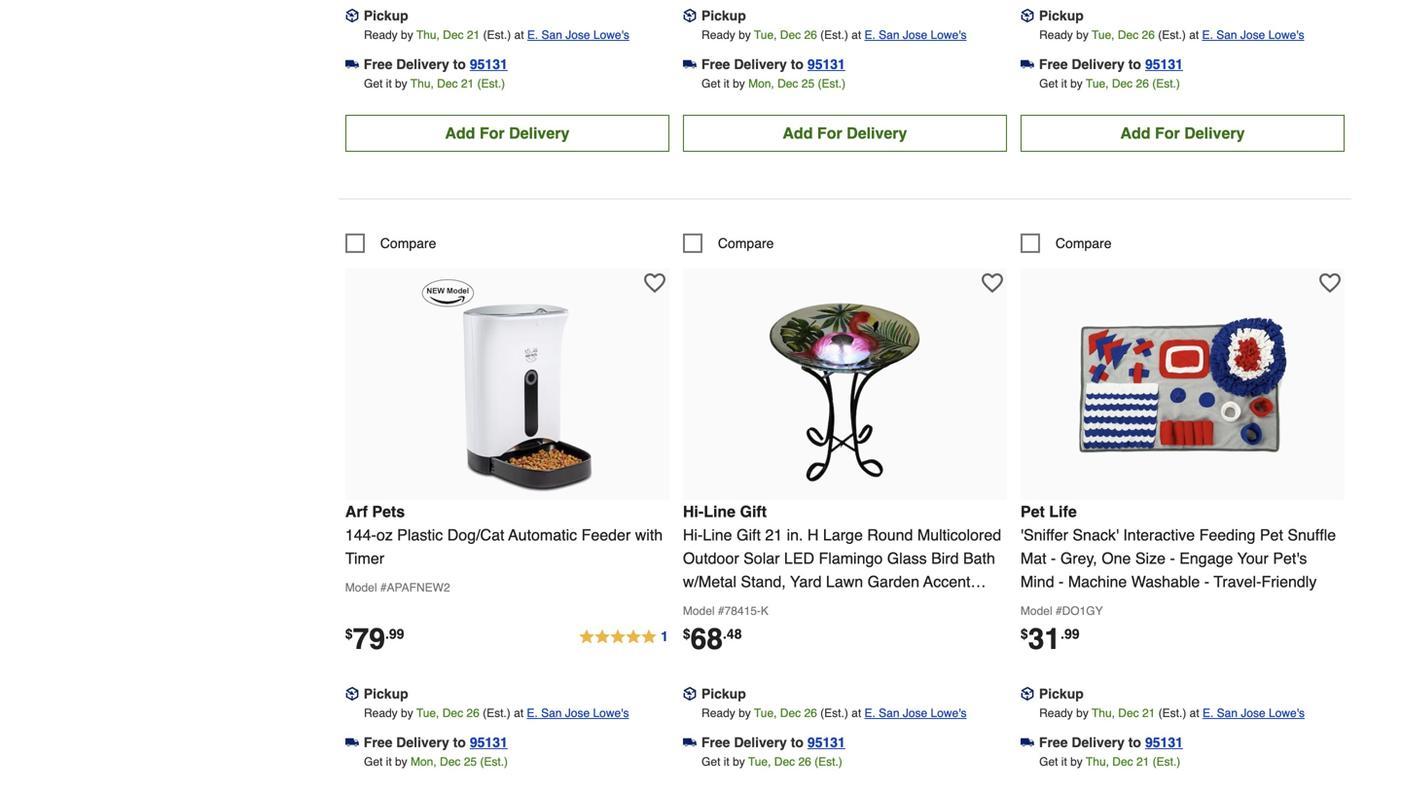 Task type: vqa. For each thing, say whether or not it's contained in the screenshot.
topmost Mon,
yes



Task type: describe. For each thing, give the bounding box(es) containing it.
hi-line gift hi-line gift 21 in. h large round multicolored outdoor solar led flamingo glass bird bath w/metal stand, yard lawn garden accent decor image
[[738, 278, 952, 492]]

decor
[[683, 596, 725, 614]]

glass
[[888, 549, 927, 567]]

.99 for 31
[[1061, 626, 1080, 642]]

accent
[[924, 573, 971, 591]]

5001890357 element
[[345, 234, 436, 253]]

garden
[[868, 573, 920, 591]]

life
[[1050, 503, 1077, 521]]

model inside 'hi-line gift hi-line gift 21 in. h large round multicolored outdoor solar led flamingo glass bird bath w/metal stand, yard lawn garden accent decor model # 78415-k $ 68 .48'
[[683, 604, 715, 618]]

actual price $79.99 element
[[345, 622, 404, 656]]

plastic
[[397, 526, 443, 544]]

21 inside 'hi-line gift hi-line gift 21 in. h large round multicolored outdoor solar led flamingo glass bird bath w/metal stand, yard lawn garden accent decor model # 78415-k $ 68 .48'
[[765, 526, 783, 544]]

engage
[[1180, 549, 1234, 567]]

pet life 'sniffer snack' interactive feeding pet snuffle mat - grey, one size - engage your pet's mind - machine washable - travel-friendly
[[1021, 503, 1337, 591]]

3 heart outline image from the left
[[1320, 272, 1341, 294]]

do1gy
[[1063, 604, 1104, 618]]

led
[[785, 549, 815, 567]]

# for arf pets 144-oz plastic dog/cat automatic feeder with timer
[[380, 581, 387, 595]]

'sniffer
[[1021, 526, 1069, 544]]

with
[[635, 526, 663, 544]]

oz
[[377, 526, 393, 544]]

stand,
[[741, 573, 786, 591]]

0 horizontal spatial 25
[[464, 755, 477, 769]]

actual price $68.48 element
[[683, 622, 742, 656]]

large
[[823, 526, 863, 544]]

2 add for delivery from the left
[[783, 124, 908, 142]]

interactive
[[1124, 526, 1196, 544]]

- right size
[[1171, 549, 1176, 567]]

2 for from the left
[[818, 124, 843, 142]]

68
[[691, 622, 723, 656]]

$ for 31
[[1021, 626, 1029, 642]]

$ for 79
[[345, 626, 353, 642]]

washable
[[1132, 573, 1201, 591]]

feeding
[[1200, 526, 1256, 544]]

31
[[1029, 622, 1061, 656]]

3 for from the left
[[1156, 124, 1181, 142]]

0 vertical spatial gift
[[740, 503, 767, 521]]

1 vertical spatial get it by mon, dec 25 (est.)
[[364, 755, 508, 769]]

feeder
[[582, 526, 631, 544]]

0 horizontal spatial mon,
[[411, 755, 437, 769]]

1 add for delivery button from the left
[[345, 115, 670, 152]]

h
[[808, 526, 819, 544]]

mind
[[1021, 573, 1055, 591]]

1 button
[[578, 626, 670, 649]]

solar
[[744, 549, 780, 567]]

1 add from the left
[[445, 124, 475, 142]]

compare for 5001890357 element
[[380, 235, 436, 251]]

snack'
[[1073, 526, 1119, 544]]

- down 'engage'
[[1205, 573, 1210, 591]]

pickup image for ready by thu, dec 21 (est.) at e. san jose lowe's
[[1021, 687, 1035, 701]]

0 vertical spatial line
[[704, 503, 736, 521]]

144-
[[345, 526, 377, 544]]

friendly
[[1262, 573, 1317, 591]]

dog/cat
[[448, 526, 505, 544]]

78415-
[[725, 604, 761, 618]]

apafnew2
[[387, 581, 450, 595]]

3 add from the left
[[1121, 124, 1151, 142]]

3 add for delivery from the left
[[1121, 124, 1246, 142]]

multicolored
[[918, 526, 1002, 544]]

# for pet life 'sniffer snack' interactive feeding pet snuffle mat - grey, one size - engage your pet's mind - machine washable - travel-friendly
[[1056, 604, 1063, 618]]

$ 31 .99
[[1021, 622, 1080, 656]]

flamingo
[[819, 549, 883, 567]]

pets
[[372, 503, 405, 521]]

.48
[[723, 626, 742, 642]]

w/metal
[[683, 573, 737, 591]]

model # apafnew2
[[345, 581, 450, 595]]

2 hi- from the top
[[683, 526, 703, 544]]

lawn
[[826, 573, 864, 591]]

pet's
[[1274, 549, 1308, 567]]

travel-
[[1214, 573, 1262, 591]]

grey,
[[1061, 549, 1098, 567]]

- right mat
[[1051, 549, 1057, 567]]

0 vertical spatial get it by thu, dec 21 (est.)
[[364, 77, 505, 90]]



Task type: locate. For each thing, give the bounding box(es) containing it.
compare for the 5013082673 element
[[1056, 235, 1112, 251]]

2 .99 from the left
[[1061, 626, 1080, 642]]

1 horizontal spatial get it by tue, dec 26 (est.)
[[1040, 77, 1181, 90]]

yard
[[790, 573, 822, 591]]

actual price $31.99 element
[[1021, 622, 1080, 656]]

hi-line gift hi-line gift 21 in. h large round multicolored outdoor solar led flamingo glass bird bath w/metal stand, yard lawn garden accent decor model # 78415-k $ 68 .48
[[683, 503, 1002, 656]]

1 horizontal spatial add
[[783, 124, 813, 142]]

0 vertical spatial 25
[[802, 77, 815, 90]]

#
[[380, 581, 387, 595], [718, 604, 725, 618], [1056, 604, 1063, 618]]

$ down model # apafnew2
[[345, 626, 353, 642]]

delivery
[[396, 56, 450, 72], [734, 56, 787, 72], [1072, 56, 1125, 72], [509, 124, 570, 142], [847, 124, 908, 142], [1185, 124, 1246, 142], [396, 735, 450, 750], [734, 735, 787, 750], [1072, 735, 1125, 750]]

ready
[[364, 28, 398, 42], [702, 28, 736, 42], [1040, 28, 1074, 42], [364, 707, 398, 720], [702, 707, 736, 720], [1040, 707, 1074, 720]]

1 horizontal spatial #
[[718, 604, 725, 618]]

2 horizontal spatial heart outline image
[[1320, 272, 1341, 294]]

mon,
[[749, 77, 775, 90], [411, 755, 437, 769]]

k
[[761, 604, 769, 618]]

free
[[364, 56, 393, 72], [702, 56, 731, 72], [1040, 56, 1068, 72], [364, 735, 393, 750], [702, 735, 731, 750], [1040, 735, 1068, 750]]

compare
[[380, 235, 436, 251], [718, 235, 774, 251], [1056, 235, 1112, 251]]

to
[[453, 56, 466, 72], [791, 56, 804, 72], [1129, 56, 1142, 72], [453, 735, 466, 750], [791, 735, 804, 750], [1129, 735, 1142, 750]]

2 add from the left
[[783, 124, 813, 142]]

0 horizontal spatial add
[[445, 124, 475, 142]]

compare inside 5001890357 element
[[380, 235, 436, 251]]

bath
[[964, 549, 996, 567]]

model
[[345, 581, 377, 595], [683, 604, 715, 618], [1021, 604, 1053, 618]]

95131 button
[[470, 54, 508, 74], [808, 54, 846, 74], [1146, 54, 1184, 74], [470, 733, 508, 752], [808, 733, 846, 752], [1146, 733, 1184, 752]]

25
[[802, 77, 815, 90], [464, 755, 477, 769]]

thu,
[[417, 28, 440, 42], [411, 77, 434, 90], [1092, 707, 1116, 720], [1086, 755, 1110, 769]]

model # do1gy
[[1021, 604, 1104, 618]]

1 vertical spatial gift
[[737, 526, 761, 544]]

it
[[386, 77, 392, 90], [724, 77, 730, 90], [1062, 77, 1068, 90], [386, 755, 392, 769], [724, 755, 730, 769], [1062, 755, 1068, 769]]

ready by thu, dec 21 (est.) at e. san jose lowe's
[[364, 28, 630, 42], [1040, 707, 1305, 720]]

pet
[[1021, 503, 1045, 521], [1261, 526, 1284, 544]]

1 horizontal spatial $
[[683, 626, 691, 642]]

0 vertical spatial mon,
[[749, 77, 775, 90]]

1 horizontal spatial ready by thu, dec 21 (est.) at e. san jose lowe's
[[1040, 707, 1305, 720]]

3 $ from the left
[[1021, 626, 1029, 642]]

1 horizontal spatial add for delivery
[[783, 124, 908, 142]]

add for delivery
[[445, 124, 570, 142], [783, 124, 908, 142], [1121, 124, 1246, 142]]

line
[[704, 503, 736, 521], [703, 526, 733, 544]]

$ inside 'hi-line gift hi-line gift 21 in. h large round multicolored outdoor solar led flamingo glass bird bath w/metal stand, yard lawn garden accent decor model # 78415-k $ 68 .48'
[[683, 626, 691, 642]]

3 add for delivery button from the left
[[1021, 115, 1345, 152]]

pickup image down 68
[[683, 687, 697, 701]]

.99 down model # apafnew2
[[385, 626, 404, 642]]

2 horizontal spatial #
[[1056, 604, 1063, 618]]

$
[[345, 626, 353, 642], [683, 626, 691, 642], [1021, 626, 1029, 642]]

get it by mon, dec 25 (est.)
[[702, 77, 846, 90], [364, 755, 508, 769]]

1 vertical spatial get it by thu, dec 21 (est.)
[[1040, 755, 1181, 769]]

# up actual price $31.99 element
[[1056, 604, 1063, 618]]

79
[[353, 622, 385, 656]]

hi-
[[683, 503, 704, 521], [683, 526, 703, 544]]

by
[[401, 28, 413, 42], [739, 28, 751, 42], [1077, 28, 1089, 42], [395, 77, 408, 90], [733, 77, 745, 90], [1071, 77, 1083, 90], [401, 707, 413, 720], [739, 707, 751, 720], [1077, 707, 1089, 720], [395, 755, 408, 769], [733, 755, 745, 769], [1071, 755, 1083, 769]]

# down timer
[[380, 581, 387, 595]]

5013082673 element
[[1021, 234, 1112, 253]]

# up .48
[[718, 604, 725, 618]]

1
[[661, 629, 669, 644]]

1 vertical spatial ready by thu, dec 21 (est.) at e. san jose lowe's
[[1040, 707, 1305, 720]]

$ down model # do1gy
[[1021, 626, 1029, 642]]

1 vertical spatial 25
[[464, 755, 477, 769]]

2 pickup image from the left
[[1021, 687, 1035, 701]]

1 add for delivery from the left
[[445, 124, 570, 142]]

0 vertical spatial ready by thu, dec 21 (est.) at e. san jose lowe's
[[364, 28, 630, 42]]

add for delivery button
[[345, 115, 670, 152], [683, 115, 1007, 152], [1021, 115, 1345, 152]]

e. san jose lowe's button
[[528, 25, 630, 45], [865, 25, 967, 45], [1203, 25, 1305, 45], [527, 704, 629, 723], [865, 704, 967, 723], [1203, 704, 1305, 723]]

21
[[467, 28, 480, 42], [461, 77, 474, 90], [765, 526, 783, 544], [1143, 707, 1156, 720], [1137, 755, 1150, 769]]

pet up pet's
[[1261, 526, 1284, 544]]

0 horizontal spatial pet
[[1021, 503, 1045, 521]]

$ inside $ 31 .99
[[1021, 626, 1029, 642]]

$ 79 .99
[[345, 622, 404, 656]]

1 vertical spatial line
[[703, 526, 733, 544]]

model up '31'
[[1021, 604, 1053, 618]]

ready by tue, dec 26 (est.) at e. san jose lowe's
[[702, 28, 967, 42], [1040, 28, 1305, 42], [364, 707, 629, 720], [702, 707, 967, 720]]

2 add for delivery button from the left
[[683, 115, 1007, 152]]

1 horizontal spatial 25
[[802, 77, 815, 90]]

-
[[1051, 549, 1057, 567], [1171, 549, 1176, 567], [1059, 573, 1064, 591], [1205, 573, 1210, 591]]

0 horizontal spatial add for delivery button
[[345, 115, 670, 152]]

2 $ from the left
[[683, 626, 691, 642]]

2 horizontal spatial $
[[1021, 626, 1029, 642]]

pickup image
[[683, 687, 697, 701], [1021, 687, 1035, 701]]

one
[[1102, 549, 1132, 567]]

2 horizontal spatial compare
[[1056, 235, 1112, 251]]

1 horizontal spatial pet
[[1261, 526, 1284, 544]]

1 vertical spatial hi-
[[683, 526, 703, 544]]

pet life  'sniffer snack' interactive feeding pet snuffle mat - grey, one size - engage your pet's mind - machine washable - travel-friendly image
[[1076, 278, 1290, 492]]

1 horizontal spatial model
[[683, 604, 715, 618]]

model for 'sniffer snack' interactive feeding pet snuffle mat - grey, one size - engage your pet's mind - machine washable - travel-friendly
[[1021, 604, 1053, 618]]

0 vertical spatial get it by tue, dec 26 (est.)
[[1040, 77, 1181, 90]]

2 horizontal spatial add for delivery
[[1121, 124, 1246, 142]]

2 horizontal spatial for
[[1156, 124, 1181, 142]]

# inside 'hi-line gift hi-line gift 21 in. h large round multicolored outdoor solar led flamingo glass bird bath w/metal stand, yard lawn garden accent decor model # 78415-k $ 68 .48'
[[718, 604, 725, 618]]

.99 down model # do1gy
[[1061, 626, 1080, 642]]

pet up 'sniffer
[[1021, 503, 1045, 521]]

0 horizontal spatial add for delivery
[[445, 124, 570, 142]]

jose
[[566, 28, 591, 42], [903, 28, 928, 42], [1241, 28, 1266, 42], [565, 707, 590, 720], [903, 707, 928, 720], [1242, 707, 1266, 720]]

0 horizontal spatial get it by tue, dec 26 (est.)
[[702, 755, 843, 769]]

2 compare from the left
[[718, 235, 774, 251]]

machine
[[1069, 573, 1128, 591]]

pickup image
[[345, 9, 359, 22], [683, 9, 697, 22], [1021, 9, 1035, 22], [345, 687, 359, 701]]

1 vertical spatial pet
[[1261, 526, 1284, 544]]

1 horizontal spatial heart outline image
[[982, 272, 1004, 294]]

0 horizontal spatial ready by thu, dec 21 (est.) at e. san jose lowe's
[[364, 28, 630, 42]]

free delivery to 95131
[[364, 56, 508, 72], [702, 56, 846, 72], [1040, 56, 1184, 72], [364, 735, 508, 750], [702, 735, 846, 750], [1040, 735, 1184, 750]]

e.
[[528, 28, 539, 42], [865, 28, 876, 42], [1203, 28, 1214, 42], [527, 707, 538, 720], [865, 707, 876, 720], [1203, 707, 1214, 720]]

pickup
[[364, 8, 409, 23], [702, 8, 746, 23], [1040, 8, 1084, 23], [364, 686, 409, 702], [702, 686, 746, 702], [1040, 686, 1084, 702]]

compare inside the 5013082673 element
[[1056, 235, 1112, 251]]

compare for 5013649975 element
[[718, 235, 774, 251]]

round
[[868, 526, 914, 544]]

pickup image for ready by tue, dec 26 (est.) at e. san jose lowe's
[[683, 687, 697, 701]]

1 heart outline image from the left
[[644, 272, 666, 294]]

for
[[480, 124, 505, 142], [818, 124, 843, 142], [1156, 124, 1181, 142]]

gift
[[740, 503, 767, 521], [737, 526, 761, 544]]

1 pickup image from the left
[[683, 687, 697, 701]]

0 horizontal spatial get it by mon, dec 25 (est.)
[[364, 755, 508, 769]]

0 horizontal spatial .99
[[385, 626, 404, 642]]

add
[[445, 124, 475, 142], [783, 124, 813, 142], [1121, 124, 1151, 142]]

1 vertical spatial mon,
[[411, 755, 437, 769]]

size
[[1136, 549, 1166, 567]]

model for 144-oz plastic dog/cat automatic feeder with timer
[[345, 581, 377, 595]]

snuffle
[[1288, 526, 1337, 544]]

1 horizontal spatial get it by thu, dec 21 (est.)
[[1040, 755, 1181, 769]]

in.
[[787, 526, 804, 544]]

1 hi- from the top
[[683, 503, 704, 521]]

1 .99 from the left
[[385, 626, 404, 642]]

bird
[[932, 549, 959, 567]]

1 horizontal spatial .99
[[1061, 626, 1080, 642]]

san
[[542, 28, 563, 42], [879, 28, 900, 42], [1217, 28, 1238, 42], [541, 707, 562, 720], [879, 707, 900, 720], [1218, 707, 1238, 720]]

0 horizontal spatial #
[[380, 581, 387, 595]]

1 horizontal spatial add for delivery button
[[683, 115, 1007, 152]]

0 horizontal spatial for
[[480, 124, 505, 142]]

arf pets 144-oz plastic dog/cat automatic feeder with timer
[[345, 503, 663, 567]]

0 vertical spatial pet
[[1021, 503, 1045, 521]]

compare inside 5013649975 element
[[718, 235, 774, 251]]

2 horizontal spatial add for delivery button
[[1021, 115, 1345, 152]]

automatic
[[509, 526, 577, 544]]

0 horizontal spatial compare
[[380, 235, 436, 251]]

1 horizontal spatial get it by mon, dec 25 (est.)
[[702, 77, 846, 90]]

0 horizontal spatial heart outline image
[[644, 272, 666, 294]]

0 horizontal spatial $
[[345, 626, 353, 642]]

2 horizontal spatial add
[[1121, 124, 1151, 142]]

0 vertical spatial hi-
[[683, 503, 704, 521]]

3 compare from the left
[[1056, 235, 1112, 251]]

.99 inside $ 31 .99
[[1061, 626, 1080, 642]]

1 vertical spatial get it by tue, dec 26 (est.)
[[702, 755, 843, 769]]

5013649975 element
[[683, 234, 774, 253]]

model up 68
[[683, 604, 715, 618]]

$ inside $ 79 .99
[[345, 626, 353, 642]]

timer
[[345, 549, 385, 567]]

(est.)
[[483, 28, 511, 42], [821, 28, 849, 42], [1159, 28, 1187, 42], [478, 77, 505, 90], [818, 77, 846, 90], [1153, 77, 1181, 90], [483, 707, 511, 720], [821, 707, 849, 720], [1159, 707, 1187, 720], [480, 755, 508, 769], [815, 755, 843, 769], [1153, 755, 1181, 769]]

mat
[[1021, 549, 1047, 567]]

heart outline image
[[644, 272, 666, 294], [982, 272, 1004, 294], [1320, 272, 1341, 294]]

truck filled image
[[1021, 58, 1035, 71]]

tue,
[[754, 28, 777, 42], [1092, 28, 1115, 42], [1086, 77, 1109, 90], [417, 707, 439, 720], [754, 707, 777, 720], [749, 755, 771, 769]]

1 horizontal spatial mon,
[[749, 77, 775, 90]]

- right mind
[[1059, 573, 1064, 591]]

get it by thu, dec 21 (est.)
[[364, 77, 505, 90], [1040, 755, 1181, 769]]

1 $ from the left
[[345, 626, 353, 642]]

1 horizontal spatial pickup image
[[1021, 687, 1035, 701]]

outdoor
[[683, 549, 740, 567]]

arf
[[345, 503, 368, 521]]

get
[[364, 77, 383, 90], [702, 77, 721, 90], [1040, 77, 1059, 90], [364, 755, 383, 769], [702, 755, 721, 769], [1040, 755, 1059, 769]]

truck filled image
[[345, 58, 359, 71], [683, 58, 697, 71], [345, 736, 359, 750], [683, 736, 697, 750], [1021, 736, 1035, 750]]

.99 for 79
[[385, 626, 404, 642]]

$ right 1
[[683, 626, 691, 642]]

model down timer
[[345, 581, 377, 595]]

0 horizontal spatial model
[[345, 581, 377, 595]]

pickup image down '31'
[[1021, 687, 1035, 701]]

2 heart outline image from the left
[[982, 272, 1004, 294]]

0 vertical spatial get it by mon, dec 25 (est.)
[[702, 77, 846, 90]]

arf pets 144-oz plastic dog/cat automatic feeder with timer image
[[400, 278, 615, 492]]

dec
[[443, 28, 464, 42], [781, 28, 801, 42], [1118, 28, 1139, 42], [437, 77, 458, 90], [778, 77, 799, 90], [1113, 77, 1133, 90], [443, 707, 463, 720], [781, 707, 801, 720], [1119, 707, 1140, 720], [440, 755, 461, 769], [775, 755, 795, 769], [1113, 755, 1134, 769]]

lowe's
[[594, 28, 630, 42], [931, 28, 967, 42], [1269, 28, 1305, 42], [593, 707, 629, 720], [931, 707, 967, 720], [1269, 707, 1305, 720]]

2 horizontal spatial model
[[1021, 604, 1053, 618]]

1 compare from the left
[[380, 235, 436, 251]]

.99 inside $ 79 .99
[[385, 626, 404, 642]]

1 horizontal spatial for
[[818, 124, 843, 142]]

your
[[1238, 549, 1269, 567]]

95131
[[470, 56, 508, 72], [808, 56, 846, 72], [1146, 56, 1184, 72], [470, 735, 508, 750], [808, 735, 846, 750], [1146, 735, 1184, 750]]

0 horizontal spatial get it by thu, dec 21 (est.)
[[364, 77, 505, 90]]

1 for from the left
[[480, 124, 505, 142]]

1 horizontal spatial compare
[[718, 235, 774, 251]]

0 horizontal spatial pickup image
[[683, 687, 697, 701]]

5 stars image
[[578, 626, 670, 649]]



